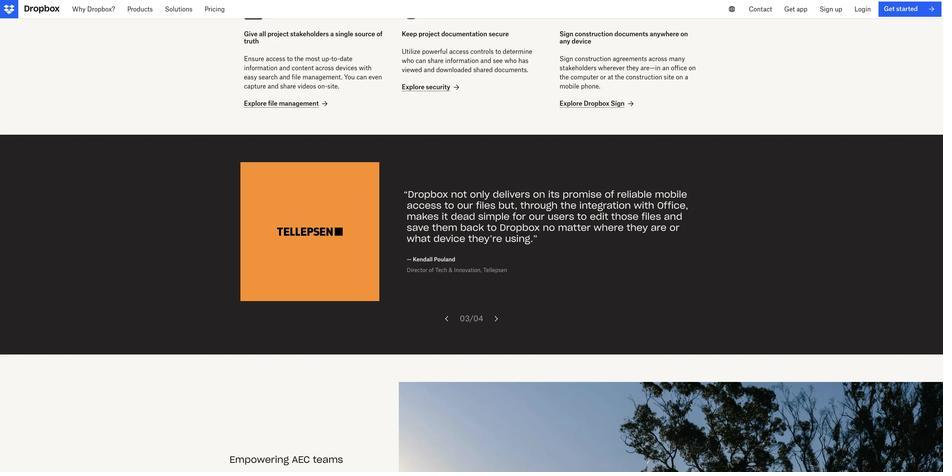 Task type: vqa. For each thing, say whether or not it's contained in the screenshot.
WHERE on the top
yes



Task type: describe. For each thing, give the bounding box(es) containing it.
up-
[[322, 55, 332, 63]]

03/04
[[460, 314, 483, 324]]

explore for explore file management
[[244, 100, 267, 107]]

sign up link
[[814, 0, 849, 18]]

or inside sign construction agreements across many stakeholders wherever they are—in an office on the computer or at the construction site on a mobile phone.
[[600, 73, 606, 81]]

for
[[513, 211, 526, 223]]

documents.
[[495, 66, 529, 74]]

site.
[[327, 83, 339, 90]]

management.
[[303, 73, 343, 81]]

at
[[608, 73, 613, 81]]

with inside ensure access to the most up-to-date information and content across devices with easy search and file management. you can even capture and share videos on-site.
[[359, 64, 372, 72]]

contact
[[749, 5, 772, 13]]

utilize powerful access controls to determine who can share information and see who has viewed and downloaded shared documents.
[[402, 48, 533, 74]]

access inside ensure access to the most up-to-date information and content across devices with easy search and file management. you can even capture and share videos on-site.
[[266, 55, 285, 63]]

tellepsen
[[483, 267, 507, 273]]

wherever
[[598, 64, 625, 72]]

a locked lock image
[[402, 3, 541, 21]]

office
[[671, 64, 687, 72]]

on right office on the right of the page
[[689, 64, 696, 72]]

2 who from the left
[[505, 57, 517, 65]]

the inside ensure access to the most up-to-date information and content across devices with easy search and file management. you can even capture and share videos on-site.
[[294, 55, 304, 63]]

explore file management link
[[244, 99, 330, 108]]

2 vertical spatial construction
[[626, 73, 662, 81]]

but,
[[499, 200, 518, 212]]

sign for sign construction documents anywhere on any device
[[560, 30, 574, 38]]

downloaded
[[436, 66, 472, 74]]

explore security
[[402, 83, 450, 91]]

pouland
[[434, 256, 455, 263]]

site
[[664, 73, 675, 81]]

2 vertical spatial of
[[429, 267, 434, 273]]

1 horizontal spatial our
[[529, 211, 545, 223]]

—
[[407, 256, 412, 263]]

a folder image
[[244, 3, 384, 21]]

to inside 'utilize powerful access controls to determine who can share information and see who has viewed and downloaded shared documents.'
[[496, 48, 501, 55]]

get for get app
[[785, 5, 795, 13]]

integration
[[580, 200, 631, 212]]

many
[[669, 55, 685, 63]]

aec
[[292, 454, 310, 466]]

they're
[[468, 233, 502, 245]]

file inside explore file management link
[[268, 100, 278, 107]]

device inside "dropbox not only delivers on its promise of reliable mobile access to our files but, through the integration with office, makes it dead simple for our users to edit those files and save them back to dropbox no matter where they are or what device they're using."
[[434, 233, 466, 245]]

construction for device
[[575, 30, 613, 38]]

easy
[[244, 73, 257, 81]]

access inside 'utilize powerful access controls to determine who can share information and see who has viewed and downloaded shared documents.'
[[449, 48, 469, 55]]

of for source
[[377, 30, 383, 38]]

devices
[[336, 64, 357, 72]]

0 horizontal spatial our
[[457, 200, 473, 212]]

an
[[662, 64, 670, 72]]

date
[[340, 55, 353, 63]]

where
[[594, 222, 624, 234]]

explore dropbox sign link
[[560, 99, 636, 108]]

what
[[407, 233, 431, 245]]

you
[[344, 73, 355, 81]]

&
[[449, 267, 453, 273]]

mobile inside "dropbox not only delivers on its promise of reliable mobile access to our files but, through the integration with office, makes it dead simple for our users to edit those files and save them back to dropbox no matter where they are or what device they're using."
[[655, 189, 687, 201]]

explore file management
[[244, 100, 319, 107]]

explore for explore dropbox sign
[[560, 100, 583, 107]]

keep
[[402, 30, 417, 38]]

documents
[[615, 30, 649, 38]]

only
[[470, 189, 490, 201]]

sign up
[[820, 5, 843, 13]]

give all project stakeholders a single source of truth
[[244, 30, 383, 45]]

keep project documentation secure
[[402, 30, 509, 38]]

and inside "dropbox not only delivers on its promise of reliable mobile access to our files but, through the integration with office, makes it dead simple for our users to edit those files and save them back to dropbox no matter where they are or what device they're using."
[[664, 211, 683, 223]]

can inside 'utilize powerful access controls to determine who can share information and see who has viewed and downloaded shared documents.'
[[416, 57, 426, 65]]

share inside ensure access to the most up-to-date information and content across devices with easy search and file management. you can even capture and share videos on-site.
[[280, 83, 296, 90]]

1 who from the left
[[402, 57, 414, 65]]

explore security link
[[402, 83, 461, 92]]

save
[[407, 222, 429, 234]]

computer
[[571, 73, 599, 81]]

the right at
[[615, 73, 624, 81]]

app
[[797, 5, 808, 13]]

them
[[432, 222, 458, 234]]

its
[[548, 189, 560, 201]]

director
[[407, 267, 428, 273]]

most
[[305, 55, 320, 63]]

share inside 'utilize powerful access controls to determine who can share information and see who has viewed and downloaded shared documents.'
[[428, 57, 444, 65]]

edit
[[590, 211, 609, 223]]

mobile inside sign construction agreements across many stakeholders wherever they are—in an office on the computer or at the construction site on a mobile phone.
[[560, 83, 580, 90]]

anywhere
[[650, 30, 679, 38]]

delivers
[[493, 189, 530, 201]]

to left edit at the right top of the page
[[577, 211, 587, 223]]

explore for explore security
[[402, 83, 425, 91]]

to inside ensure access to the most up-to-date information and content across devices with easy search and file management. you can even capture and share videos on-site.
[[287, 55, 293, 63]]

on down office on the right of the page
[[676, 73, 683, 81]]

simple
[[478, 211, 510, 223]]

all
[[259, 30, 266, 38]]

innovation,
[[454, 267, 482, 273]]

matter
[[558, 222, 591, 234]]

0 horizontal spatial files
[[476, 200, 496, 212]]

are—in
[[641, 64, 661, 72]]

why dropbox?
[[72, 5, 115, 13]]

products button
[[121, 0, 159, 18]]



Task type: locate. For each thing, give the bounding box(es) containing it.
can inside ensure access to the most up-to-date information and content across devices with easy search and file management. you can even capture and share videos on-site.
[[357, 73, 367, 81]]

1 vertical spatial can
[[357, 73, 367, 81]]

0 horizontal spatial project
[[268, 30, 289, 38]]

get app
[[785, 5, 808, 13]]

a truck spraying water on a field image
[[399, 382, 943, 472]]

the inside "dropbox not only delivers on its promise of reliable mobile access to our files but, through the integration with office, makes it dead simple for our users to edit those files and save them back to dropbox no matter where they are or what device they're using."
[[561, 200, 577, 212]]

empowering aec teams
[[230, 454, 343, 466]]

access up save
[[407, 200, 442, 212]]

get for get started
[[884, 5, 895, 13]]

1 horizontal spatial a
[[685, 73, 688, 81]]

get inside dropdown button
[[785, 5, 795, 13]]

2 horizontal spatial access
[[449, 48, 469, 55]]

construction right any
[[575, 30, 613, 38]]

give
[[244, 30, 258, 38]]

not
[[451, 189, 467, 201]]

teams
[[313, 454, 343, 466]]

a
[[330, 30, 334, 38], [685, 73, 688, 81]]

truth
[[244, 37, 259, 45]]

0 horizontal spatial of
[[377, 30, 383, 38]]

to
[[496, 48, 501, 55], [287, 55, 293, 63], [445, 200, 454, 212], [577, 211, 587, 223], [487, 222, 497, 234]]

explore down phone.
[[560, 100, 583, 107]]

why dropbox? button
[[66, 0, 121, 18]]

1 project from the left
[[268, 30, 289, 38]]

up
[[835, 5, 843, 13]]

of left tech
[[429, 267, 434, 273]]

or left at
[[600, 73, 606, 81]]

1 they from the top
[[627, 64, 639, 72]]

0 horizontal spatial can
[[357, 73, 367, 81]]

on inside sign construction documents anywhere on any device
[[681, 30, 688, 38]]

files left 'but,'
[[476, 200, 496, 212]]

or inside "dropbox not only delivers on its promise of reliable mobile access to our files but, through the integration with office, makes it dead simple for our users to edit those files and save them back to dropbox no matter where they are or what device they're using."
[[670, 222, 680, 234]]

1 vertical spatial stakeholders
[[560, 64, 597, 72]]

with up are at the top
[[634, 200, 655, 212]]

see
[[493, 57, 503, 65]]

0 horizontal spatial dropbox
[[500, 222, 540, 234]]

a pencil image
[[560, 3, 699, 21]]

across inside sign construction agreements across many stakeholders wherever they are—in an office on the computer or at the construction site on a mobile phone.
[[649, 55, 668, 63]]

login
[[855, 5, 871, 13]]

1 vertical spatial share
[[280, 83, 296, 90]]

1 horizontal spatial mobile
[[655, 189, 687, 201]]

access down keep project documentation secure
[[449, 48, 469, 55]]

0 vertical spatial file
[[292, 73, 301, 81]]

login link
[[849, 0, 877, 18]]

1 horizontal spatial dropbox
[[584, 100, 610, 107]]

videos
[[298, 83, 316, 90]]

office,
[[657, 200, 689, 212]]

1 horizontal spatial get
[[884, 5, 895, 13]]

any
[[560, 37, 570, 45]]

1 horizontal spatial file
[[292, 73, 301, 81]]

the up content
[[294, 55, 304, 63]]

information down the ensure
[[244, 64, 278, 72]]

get app button
[[779, 0, 814, 18]]

0 horizontal spatial with
[[359, 64, 372, 72]]

the right its
[[561, 200, 577, 212]]

mobile up are at the top
[[655, 189, 687, 201]]

a inside give all project stakeholders a single source of truth
[[330, 30, 334, 38]]

ensure
[[244, 55, 264, 63]]

file left management
[[268, 100, 278, 107]]

with
[[359, 64, 372, 72], [634, 200, 655, 212]]

no
[[543, 222, 555, 234]]

explore down viewed
[[402, 83, 425, 91]]

get started
[[884, 5, 918, 13]]

or right are at the top
[[670, 222, 680, 234]]

they left are at the top
[[627, 222, 648, 234]]

1 horizontal spatial device
[[572, 37, 592, 45]]

files
[[476, 200, 496, 212], [642, 211, 661, 223]]

sign for sign construction agreements across many stakeholders wherever they are—in an office on the computer or at the construction site on a mobile phone.
[[560, 55, 573, 63]]

0 vertical spatial stakeholders
[[290, 30, 329, 38]]

file down content
[[292, 73, 301, 81]]

project right 'all'
[[268, 30, 289, 38]]

to up them
[[445, 200, 454, 212]]

0 horizontal spatial get
[[785, 5, 795, 13]]

0 horizontal spatial access
[[266, 55, 285, 63]]

1 vertical spatial file
[[268, 100, 278, 107]]

of right source
[[377, 30, 383, 38]]

0 vertical spatial share
[[428, 57, 444, 65]]

1 vertical spatial mobile
[[655, 189, 687, 201]]

capture
[[244, 83, 266, 90]]

started
[[897, 5, 918, 13]]

stakeholders up computer
[[560, 64, 597, 72]]

device
[[572, 37, 592, 45], [434, 233, 466, 245]]

the left computer
[[560, 73, 569, 81]]

construction inside sign construction documents anywhere on any device
[[575, 30, 613, 38]]

who up documents.
[[505, 57, 517, 65]]

to up content
[[287, 55, 293, 63]]

0 horizontal spatial explore
[[244, 100, 267, 107]]

1 horizontal spatial explore
[[402, 83, 425, 91]]

even
[[369, 73, 382, 81]]

phone.
[[581, 83, 601, 90]]

0 horizontal spatial share
[[280, 83, 296, 90]]

tellepsen logo image
[[277, 199, 343, 265]]

dropbox inside "dropbox not only delivers on its promise of reliable mobile access to our files but, through the integration with office, makes it dead simple for our users to edit those files and save them back to dropbox no matter where they are or what device they're using."
[[500, 222, 540, 234]]

controls
[[471, 48, 494, 55]]

of up edit at the right top of the page
[[605, 189, 614, 201]]

0 horizontal spatial across
[[315, 64, 334, 72]]

why
[[72, 5, 86, 13]]

0 vertical spatial or
[[600, 73, 606, 81]]

explore dropbox sign
[[560, 100, 625, 107]]

2 project from the left
[[419, 30, 440, 38]]

file
[[292, 73, 301, 81], [268, 100, 278, 107]]

sign inside 'link'
[[820, 5, 833, 13]]

makes
[[407, 211, 439, 223]]

access inside "dropbox not only delivers on its promise of reliable mobile access to our files but, through the integration with office, makes it dead simple for our users to edit those files and save them back to dropbox no matter where they are or what device they're using."
[[407, 200, 442, 212]]

a left single at the top of the page
[[330, 30, 334, 38]]

sign inside sign construction documents anywhere on any device
[[560, 30, 574, 38]]

0 vertical spatial mobile
[[560, 83, 580, 90]]

0 vertical spatial with
[[359, 64, 372, 72]]

shared
[[473, 66, 493, 74]]

0 horizontal spatial file
[[268, 100, 278, 107]]

2 they from the top
[[627, 222, 648, 234]]

on inside "dropbox not only delivers on its promise of reliable mobile access to our files but, through the integration with office, makes it dead simple for our users to edit those files and save them back to dropbox no matter where they are or what device they're using."
[[533, 189, 545, 201]]

0 horizontal spatial stakeholders
[[290, 30, 329, 38]]

with up even
[[359, 64, 372, 72]]

reliable
[[617, 189, 652, 201]]

0 horizontal spatial information
[[244, 64, 278, 72]]

0 horizontal spatial device
[[434, 233, 466, 245]]

1 horizontal spatial stakeholders
[[560, 64, 597, 72]]

a down office on the right of the page
[[685, 73, 688, 81]]

1 vertical spatial they
[[627, 222, 648, 234]]

1 horizontal spatial project
[[419, 30, 440, 38]]

0 vertical spatial they
[[627, 64, 639, 72]]

they inside sign construction agreements across many stakeholders wherever they are—in an office on the computer or at the construction site on a mobile phone.
[[627, 64, 639, 72]]

1 horizontal spatial with
[[634, 200, 655, 212]]

0 vertical spatial device
[[572, 37, 592, 45]]

construction down are—in
[[626, 73, 662, 81]]

kendall
[[413, 256, 433, 263]]

of for promise
[[605, 189, 614, 201]]

1 horizontal spatial can
[[416, 57, 426, 65]]

to-
[[332, 55, 340, 63]]

1 horizontal spatial who
[[505, 57, 517, 65]]

0 horizontal spatial or
[[600, 73, 606, 81]]

security
[[426, 83, 450, 91]]

1 vertical spatial dropbox
[[500, 222, 540, 234]]

sign construction agreements across many stakeholders wherever they are—in an office on the computer or at the construction site on a mobile phone.
[[560, 55, 696, 90]]

1 horizontal spatial of
[[429, 267, 434, 273]]

can right you
[[357, 73, 367, 81]]

across up are—in
[[649, 55, 668, 63]]

project up powerful
[[419, 30, 440, 38]]

"dropbox
[[404, 189, 448, 201]]

of inside "dropbox not only delivers on its promise of reliable mobile access to our files but, through the integration with office, makes it dead simple for our users to edit those files and save them back to dropbox no matter where they are or what device they're using."
[[605, 189, 614, 201]]

can up viewed
[[416, 57, 426, 65]]

2 horizontal spatial explore
[[560, 100, 583, 107]]

they
[[627, 64, 639, 72], [627, 222, 648, 234]]

1 vertical spatial construction
[[575, 55, 611, 63]]

using."
[[505, 233, 538, 245]]

products
[[127, 5, 153, 13]]

to up see
[[496, 48, 501, 55]]

our
[[457, 200, 473, 212], [529, 211, 545, 223]]

0 vertical spatial a
[[330, 30, 334, 38]]

1 vertical spatial across
[[315, 64, 334, 72]]

share
[[428, 57, 444, 65], [280, 83, 296, 90]]

our right it
[[457, 200, 473, 212]]

get left started
[[884, 5, 895, 13]]

1 horizontal spatial share
[[428, 57, 444, 65]]

0 vertical spatial can
[[416, 57, 426, 65]]

0 vertical spatial across
[[649, 55, 668, 63]]

dead
[[451, 211, 475, 223]]

solutions
[[165, 5, 193, 13]]

stakeholders
[[290, 30, 329, 38], [560, 64, 597, 72]]

stakeholders down 'a folder' image
[[290, 30, 329, 38]]

to right back
[[487, 222, 497, 234]]

1 vertical spatial with
[[634, 200, 655, 212]]

information inside 'utilize powerful access controls to determine who can share information and see who has viewed and downloaded shared documents.'
[[445, 57, 479, 65]]

2 horizontal spatial of
[[605, 189, 614, 201]]

utilize
[[402, 48, 421, 55]]

source
[[355, 30, 375, 38]]

construction for wherever
[[575, 55, 611, 63]]

sign for sign up
[[820, 5, 833, 13]]

project inside give all project stakeholders a single source of truth
[[268, 30, 289, 38]]

1 horizontal spatial access
[[407, 200, 442, 212]]

tech
[[435, 267, 447, 273]]

1 vertical spatial or
[[670, 222, 680, 234]]

file inside ensure access to the most up-to-date information and content across devices with easy search and file management. you can even capture and share videos on-site.
[[292, 73, 301, 81]]

device up pouland
[[434, 233, 466, 245]]

1 horizontal spatial information
[[445, 57, 479, 65]]

users
[[548, 211, 574, 223]]

contact button
[[743, 0, 779, 18]]

get
[[884, 5, 895, 13], [785, 5, 795, 13]]

1 horizontal spatial or
[[670, 222, 680, 234]]

stakeholders inside give all project stakeholders a single source of truth
[[290, 30, 329, 38]]

share down powerful
[[428, 57, 444, 65]]

they inside "dropbox not only delivers on its promise of reliable mobile access to our files but, through the integration with office, makes it dead simple for our users to edit those files and save them back to dropbox no matter where they are or what device they're using."
[[627, 222, 648, 234]]

explore down capture
[[244, 100, 267, 107]]

management
[[279, 100, 319, 107]]

information up downloaded
[[445, 57, 479, 65]]

of inside give all project stakeholders a single source of truth
[[377, 30, 383, 38]]

0 vertical spatial of
[[377, 30, 383, 38]]

0 horizontal spatial a
[[330, 30, 334, 38]]

across
[[649, 55, 668, 63], [315, 64, 334, 72]]

our right for
[[529, 211, 545, 223]]

on left its
[[533, 189, 545, 201]]

0 horizontal spatial who
[[402, 57, 414, 65]]

1 vertical spatial a
[[685, 73, 688, 81]]

pricing link
[[199, 0, 231, 18]]

information inside ensure access to the most up-to-date information and content across devices with easy search and file management. you can even capture and share videos on-site.
[[244, 64, 278, 72]]

are
[[651, 222, 667, 234]]

1 vertical spatial of
[[605, 189, 614, 201]]

stakeholders inside sign construction agreements across many stakeholders wherever they are—in an office on the computer or at the construction site on a mobile phone.
[[560, 64, 597, 72]]

on right anywhere on the top right of page
[[681, 30, 688, 38]]

sign construction documents anywhere on any device
[[560, 30, 688, 45]]

information
[[445, 57, 479, 65], [244, 64, 278, 72]]

they down agreements
[[627, 64, 639, 72]]

access up the 'search'
[[266, 55, 285, 63]]

agreements
[[613, 55, 647, 63]]

director of tech & innovation, tellepsen
[[407, 267, 507, 273]]

1 vertical spatial device
[[434, 233, 466, 245]]

across down up-
[[315, 64, 334, 72]]

a inside sign construction agreements across many stakeholders wherever they are—in an office on the computer or at the construction site on a mobile phone.
[[685, 73, 688, 81]]

search
[[259, 73, 278, 81]]

device inside sign construction documents anywhere on any device
[[572, 37, 592, 45]]

on-
[[318, 83, 327, 90]]

get left app
[[785, 5, 795, 13]]

1 horizontal spatial files
[[642, 211, 661, 223]]

sign
[[820, 5, 833, 13], [560, 30, 574, 38], [560, 55, 573, 63], [611, 100, 625, 107]]

across inside ensure access to the most up-to-date information and content across devices with easy search and file management. you can even capture and share videos on-site.
[[315, 64, 334, 72]]

dropbox down phone.
[[584, 100, 610, 107]]

of
[[377, 30, 383, 38], [605, 189, 614, 201], [429, 267, 434, 273]]

powerful
[[422, 48, 448, 55]]

0 vertical spatial construction
[[575, 30, 613, 38]]

mobile down computer
[[560, 83, 580, 90]]

device right any
[[572, 37, 592, 45]]

content
[[292, 64, 314, 72]]

viewed
[[402, 66, 422, 74]]

single
[[335, 30, 353, 38]]

0 horizontal spatial mobile
[[560, 83, 580, 90]]

it
[[442, 211, 448, 223]]

files right "those"
[[642, 211, 661, 223]]

who down "utilize"
[[402, 57, 414, 65]]

share up explore file management link
[[280, 83, 296, 90]]

1 horizontal spatial across
[[649, 55, 668, 63]]

sign inside sign construction agreements across many stakeholders wherever they are—in an office on the computer or at the construction site on a mobile phone.
[[560, 55, 573, 63]]

has
[[519, 57, 529, 65]]

dropbox down 'but,'
[[500, 222, 540, 234]]

construction up computer
[[575, 55, 611, 63]]

get started link
[[879, 2, 942, 17]]

with inside "dropbox not only delivers on its promise of reliable mobile access to our files but, through the integration with office, makes it dead simple for our users to edit those files and save them back to dropbox no matter where they are or what device they're using."
[[634, 200, 655, 212]]

0 vertical spatial dropbox
[[584, 100, 610, 107]]

— kendall pouland
[[407, 256, 455, 263]]

explore
[[402, 83, 425, 91], [244, 100, 267, 107], [560, 100, 583, 107]]



